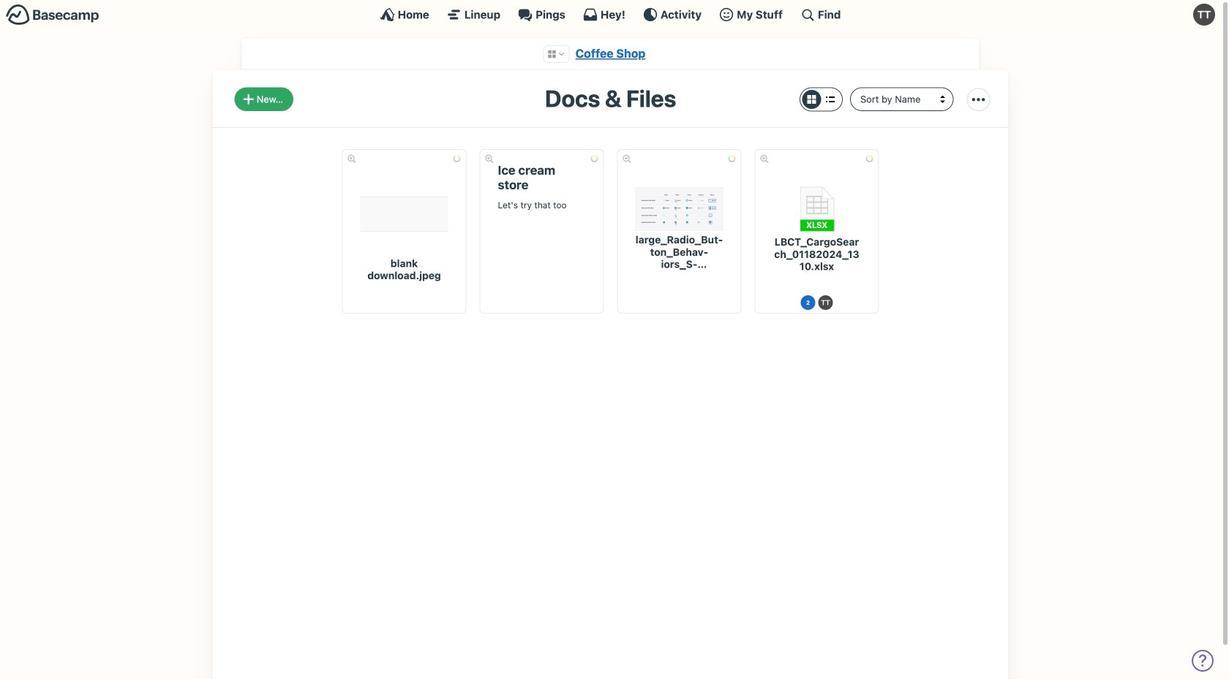 Task type: locate. For each thing, give the bounding box(es) containing it.
keyboard shortcut: ⌘ + / image
[[801, 7, 815, 22]]

main element
[[0, 0, 1222, 29]]



Task type: describe. For each thing, give the bounding box(es) containing it.
terry turtle image
[[819, 296, 833, 311]]

switch accounts image
[[6, 4, 100, 26]]

terry turtle image
[[1194, 4, 1216, 26]]



Task type: vqa. For each thing, say whether or not it's contained in the screenshot.
'a' in the THE A VISUAL, KANBAN-LIKE TOOL FOR PROCESS-ORIENTED WORK. ESTABLISH A WORKFLOW AND MOVE CARDS ACROSS COLUMNS.
no



